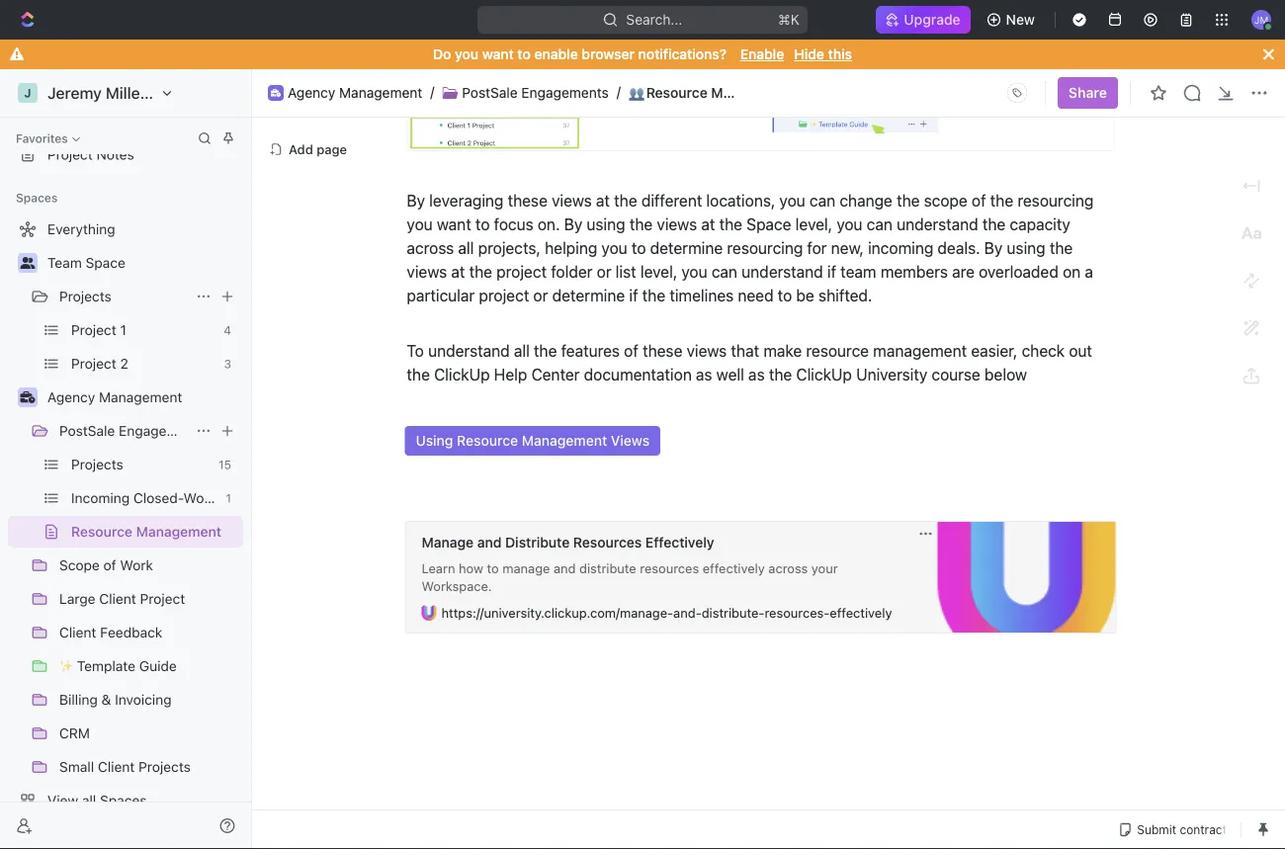 Task type: describe. For each thing, give the bounding box(es) containing it.
all inside sidebar navigation
[[82, 793, 96, 809]]

by leveraging these views at the different locations, you can change the scope of the resourcing you want to focus on. by using the views at the space level, you can understand the capacity across all projects, helping you to determine resourcing for new, incoming deals. by using the views at the project folder or list level, you can understand if team members are overloaded on a particular project or determine if the timelines need to be shifted.
[[407, 192, 1098, 305]]

views
[[611, 433, 650, 449]]

2 vertical spatial can
[[712, 263, 738, 282]]

won
[[184, 490, 212, 506]]

agency management link for business time icon
[[47, 382, 239, 413]]

to left enable at left top
[[518, 46, 531, 62]]

0 horizontal spatial using
[[587, 215, 626, 234]]

✨
[[59, 658, 73, 675]]

easier,
[[972, 342, 1018, 361]]

distribute
[[506, 535, 570, 551]]

1 horizontal spatial using
[[1008, 239, 1046, 258]]

resource for using
[[457, 433, 519, 449]]

to left be
[[778, 287, 793, 305]]

0 vertical spatial at
[[597, 192, 610, 210]]

1 horizontal spatial if
[[828, 263, 837, 282]]

1 clickup from the left
[[434, 366, 490, 384]]

👥 resource management
[[629, 85, 797, 101]]

2 horizontal spatial by
[[985, 239, 1003, 258]]

resource
[[807, 342, 870, 361]]

1 inside project 1 link
[[120, 322, 127, 338]]

postsale for bottom postsale engagements link
[[59, 423, 115, 439]]

on.
[[538, 215, 560, 234]]

👥
[[629, 86, 642, 100]]

change
[[840, 192, 893, 210]]

1 vertical spatial projects link
[[71, 449, 211, 481]]

capacity
[[1010, 215, 1071, 234]]

resources
[[574, 535, 642, 551]]

1 vertical spatial or
[[534, 287, 548, 305]]

small
[[59, 759, 94, 776]]

projects for topmost projects link
[[59, 288, 112, 305]]

tara shultz's workspace, , element
[[18, 83, 38, 103]]

view all spaces link
[[8, 785, 239, 817]]

manage and distribute resources effectively
[[422, 535, 715, 551]]

manage
[[422, 535, 474, 551]]

to
[[407, 342, 424, 361]]

business time image
[[20, 392, 35, 404]]

new,
[[832, 239, 865, 258]]

project for project 1
[[71, 322, 116, 338]]

1 horizontal spatial resourcing
[[1018, 192, 1094, 210]]

guide
[[139, 658, 177, 675]]

scope
[[59, 557, 100, 574]]

management down the project 2 link
[[99, 389, 182, 406]]

leveraging
[[430, 192, 504, 210]]

agency for business time icon
[[47, 389, 95, 406]]

view all spaces
[[47, 793, 147, 809]]

15
[[219, 458, 231, 472]]

billing & invoicing link
[[59, 685, 239, 716]]

management
[[874, 342, 968, 361]]

0 vertical spatial or
[[597, 263, 612, 282]]

space inside by leveraging these views at the different locations, you can change the scope of the resourcing you want to focus on. by using the views at the space level, you can understand the capacity across all projects, helping you to determine resourcing for new, incoming deals. by using the views at the project folder or list level, you can understand if team members are overloaded on a particular project or determine if the timelines need to be shifted.
[[747, 215, 792, 234]]

resource for 👥
[[647, 85, 708, 101]]

views up on.
[[552, 192, 592, 210]]

well
[[717, 366, 745, 384]]

scope of work
[[59, 557, 153, 574]]

this
[[829, 46, 853, 62]]

below
[[985, 366, 1028, 384]]

on
[[1063, 263, 1081, 282]]

page
[[317, 142, 347, 157]]

work
[[120, 557, 153, 574]]

particular
[[407, 287, 475, 305]]

add
[[289, 142, 313, 157]]

add page
[[289, 142, 347, 157]]

you right locations,
[[780, 192, 806, 210]]

1 vertical spatial project
[[479, 287, 530, 305]]

agency management link for business time image
[[288, 85, 423, 101]]

0 vertical spatial determine
[[651, 239, 723, 258]]

views down across
[[407, 263, 447, 282]]

project notes link
[[8, 138, 243, 170]]

invoicing
[[115, 692, 172, 708]]

space inside team space link
[[86, 255, 125, 271]]

you up timelines
[[682, 263, 708, 282]]

team
[[841, 263, 877, 282]]

client feedback link
[[59, 617, 239, 649]]

team
[[47, 255, 82, 271]]

⌘k
[[779, 11, 800, 28]]

1 vertical spatial postsale engagements link
[[59, 415, 206, 447]]

template
[[77, 658, 136, 675]]

2 horizontal spatial understand
[[897, 215, 979, 234]]

resource inside sidebar navigation
[[71, 524, 133, 540]]

agency management for "agency management" link corresponding to business time image
[[288, 85, 423, 101]]

focus
[[494, 215, 534, 234]]

deals
[[216, 490, 251, 506]]

views down different
[[657, 215, 698, 234]]

business time image
[[271, 89, 281, 97]]

search...
[[627, 11, 683, 28]]

these inside to understand all the features of these views that make resource management easier, check out the clickup help center documentation as well as the clickup university course below
[[643, 342, 683, 361]]

project 2 link
[[71, 348, 216, 380]]

0 horizontal spatial if
[[630, 287, 639, 305]]

1 horizontal spatial want
[[482, 46, 514, 62]]

features
[[562, 342, 620, 361]]

list
[[616, 263, 637, 282]]

2 vertical spatial projects
[[139, 759, 191, 776]]

1 vertical spatial at
[[702, 215, 716, 234]]

the down projects,
[[470, 263, 493, 282]]

notes
[[96, 146, 134, 163]]

client for small
[[98, 759, 135, 776]]

0 vertical spatial level,
[[796, 215, 833, 234]]

small client projects
[[59, 759, 191, 776]]

0 horizontal spatial determine
[[553, 287, 625, 305]]

0 vertical spatial postsale engagements
[[462, 85, 609, 101]]

2 vertical spatial at
[[452, 263, 465, 282]]

incoming closed-won deals link
[[71, 483, 251, 514]]

of inside by leveraging these views at the different locations, you can change the scope of the resourcing you want to focus on. by using the views at the space level, you can understand the capacity across all projects, helping you to determine resourcing for new, incoming deals. by using the views at the project folder or list level, you can understand if team members are overloaded on a particular project or determine if the timelines need to be shifted.
[[972, 192, 987, 210]]

the up capacity
[[991, 192, 1014, 210]]

project notes
[[47, 146, 134, 163]]

upgrade link
[[877, 6, 971, 34]]

favorites button
[[8, 127, 88, 150]]

sidebar navigation
[[0, 69, 256, 850]]

want inside by leveraging these views at the different locations, you can change the scope of the resourcing you want to focus on. by using the views at the space level, you can understand the capacity across all projects, helping you to determine resourcing for new, incoming deals. by using the views at the project folder or list level, you can understand if team members are overloaded on a particular project or determine if the timelines need to be shifted.
[[437, 215, 472, 234]]

large client project link
[[59, 584, 239, 615]]

1 as from the left
[[696, 366, 713, 384]]

client feedback
[[59, 625, 163, 641]]

1 horizontal spatial postsale engagements link
[[462, 85, 609, 101]]

course
[[932, 366, 981, 384]]

deals.
[[938, 239, 981, 258]]

management left views
[[522, 433, 608, 449]]

incoming
[[71, 490, 130, 506]]

jeremy
[[47, 84, 102, 102]]

✨ template guide link
[[59, 651, 239, 683]]

1 horizontal spatial engagements
[[522, 85, 609, 101]]

miller's
[[106, 84, 159, 102]]

the up center
[[534, 342, 557, 361]]

resources-
[[765, 606, 830, 621]]

project 2
[[71, 356, 128, 372]]

using resource management views
[[416, 433, 650, 449]]

0 horizontal spatial level,
[[641, 263, 678, 282]]

✨ template guide
[[59, 658, 177, 675]]

dropdown menu image
[[1002, 77, 1034, 109]]

helping
[[545, 239, 598, 258]]

1 vertical spatial 1
[[226, 492, 231, 505]]

1 vertical spatial resourcing
[[727, 239, 804, 258]]

tree inside sidebar navigation
[[8, 214, 251, 850]]

3
[[224, 357, 231, 371]]

the left 'scope'
[[897, 192, 920, 210]]

locations,
[[707, 192, 776, 210]]

these inside by leveraging these views at the different locations, you can change the scope of the resourcing you want to focus on. by using the views at the space level, you can understand the capacity across all projects, helping you to determine resourcing for new, incoming deals. by using the views at the project folder or list level, you can understand if team members are overloaded on a particular project or determine if the timelines need to be shifted.
[[508, 192, 548, 210]]

https://university.clickup.com/manage-
[[442, 606, 674, 621]]

be
[[797, 287, 815, 305]]

to understand all the features of these views that make resource management easier, check out the clickup help center documentation as well as the clickup university course below
[[407, 342, 1097, 384]]



Task type: vqa. For each thing, say whether or not it's contained in the screenshot.
"DATE"
no



Task type: locate. For each thing, give the bounding box(es) containing it.
1 vertical spatial level,
[[641, 263, 678, 282]]

resource down notifications?
[[647, 85, 708, 101]]

views
[[552, 192, 592, 210], [657, 215, 698, 234], [407, 263, 447, 282], [687, 342, 727, 361]]

0 vertical spatial agency management link
[[288, 85, 423, 101]]

1 vertical spatial determine
[[553, 287, 625, 305]]

1 horizontal spatial space
[[747, 215, 792, 234]]

postsale engagements down enable at left top
[[462, 85, 609, 101]]

workspace
[[163, 84, 245, 102]]

all inside by leveraging these views at the different locations, you can change the scope of the resourcing you want to focus on. by using the views at the space level, you can understand the capacity across all projects, helping you to determine resourcing for new, incoming deals. by using the views at the project folder or list level, you can understand if team members are overloaded on a particular project or determine if the timelines need to be shifted.
[[459, 239, 474, 258]]

at down locations,
[[702, 215, 716, 234]]

for
[[808, 239, 828, 258]]

crm link
[[59, 718, 239, 750]]

the down locations,
[[720, 215, 743, 234]]

and
[[478, 535, 502, 551]]

0 vertical spatial engagements
[[522, 85, 609, 101]]

1 horizontal spatial agency management
[[288, 85, 423, 101]]

1 vertical spatial agency management
[[47, 389, 182, 406]]

if left the team
[[828, 263, 837, 282]]

determine down the folder
[[553, 287, 625, 305]]

management down incoming closed-won deals link
[[136, 524, 222, 540]]

projects link down team space link
[[59, 281, 188, 313]]

1 right won
[[226, 492, 231, 505]]

agency management down "2"
[[47, 389, 182, 406]]

understand up help
[[428, 342, 510, 361]]

team space link
[[47, 247, 239, 279]]

1 vertical spatial all
[[514, 342, 530, 361]]

that
[[732, 342, 760, 361]]

a
[[1086, 263, 1094, 282]]

1 vertical spatial agency management link
[[47, 382, 239, 413]]

views up well
[[687, 342, 727, 361]]

1 vertical spatial postsale
[[59, 423, 115, 439]]

shifted.
[[819, 287, 873, 305]]

billing
[[59, 692, 98, 708]]

understand down 'scope'
[[897, 215, 979, 234]]

the up the on
[[1050, 239, 1074, 258]]

1 vertical spatial space
[[86, 255, 125, 271]]

large
[[59, 591, 96, 607]]

0 horizontal spatial postsale engagements
[[59, 423, 206, 439]]

the left timelines
[[643, 287, 666, 305]]

projects for bottommost projects link
[[71, 457, 123, 473]]

postsale for right postsale engagements link
[[462, 85, 518, 101]]

postsale engagements
[[462, 85, 609, 101], [59, 423, 206, 439]]

are
[[953, 263, 975, 282]]

these up documentation
[[643, 342, 683, 361]]

1 vertical spatial these
[[643, 342, 683, 361]]

all right across
[[459, 239, 474, 258]]

0 vertical spatial by
[[407, 192, 425, 210]]

client for large
[[99, 591, 136, 607]]

can
[[810, 192, 836, 210], [867, 215, 893, 234], [712, 263, 738, 282]]

https://university.clickup.com/manage-and-distribute-resources-effectively
[[442, 606, 893, 621]]

at up helping
[[597, 192, 610, 210]]

0 horizontal spatial agency
[[47, 389, 95, 406]]

you up the list
[[602, 239, 628, 258]]

resourcing
[[1018, 192, 1094, 210], [727, 239, 804, 258]]

by up across
[[407, 192, 425, 210]]

team space
[[47, 255, 125, 271]]

project up project 2
[[71, 322, 116, 338]]

billing & invoicing
[[59, 692, 172, 708]]

0 horizontal spatial postsale engagements link
[[59, 415, 206, 447]]

0 vertical spatial spaces
[[16, 191, 58, 205]]

all right view
[[82, 793, 96, 809]]

want down leveraging
[[437, 215, 472, 234]]

postsale engagements link down enable at left top
[[462, 85, 609, 101]]

postsale engagements down "2"
[[59, 423, 206, 439]]

documentation
[[584, 366, 692, 384]]

the down to
[[407, 366, 430, 384]]

2 horizontal spatial at
[[702, 215, 716, 234]]

resource right 'using'
[[457, 433, 519, 449]]

1 vertical spatial using
[[1008, 239, 1046, 258]]

scope of work link
[[59, 550, 239, 582]]

overloaded
[[979, 263, 1059, 282]]

2 vertical spatial of
[[103, 557, 116, 574]]

project for project 2
[[71, 356, 116, 372]]

jeremy miller's workspace
[[47, 84, 245, 102]]

if down the list
[[630, 287, 639, 305]]

timelines
[[670, 287, 734, 305]]

agency inside sidebar navigation
[[47, 389, 95, 406]]

2 vertical spatial by
[[985, 239, 1003, 258]]

members
[[881, 263, 949, 282]]

resource down incoming
[[71, 524, 133, 540]]

out
[[1070, 342, 1093, 361]]

1 horizontal spatial as
[[749, 366, 765, 384]]

postsale engagements link down "2"
[[59, 415, 206, 447]]

1 up "2"
[[120, 322, 127, 338]]

0 vertical spatial resource
[[647, 85, 708, 101]]

1 vertical spatial by
[[565, 215, 583, 234]]

2 as from the left
[[749, 366, 765, 384]]

the down make at right
[[769, 366, 793, 384]]

2 horizontal spatial all
[[514, 342, 530, 361]]

university
[[857, 366, 928, 384]]

clickup down resource
[[797, 366, 853, 384]]

2 horizontal spatial resource
[[647, 85, 708, 101]]

0 vertical spatial client
[[99, 591, 136, 607]]

scope
[[925, 192, 968, 210]]

0 horizontal spatial all
[[82, 793, 96, 809]]

small client projects link
[[59, 752, 239, 783]]

0 horizontal spatial can
[[712, 263, 738, 282]]

1 vertical spatial of
[[624, 342, 639, 361]]

management up page
[[339, 85, 423, 101]]

projects link up closed-
[[71, 449, 211, 481]]

0 vertical spatial 1
[[120, 322, 127, 338]]

1 vertical spatial postsale engagements
[[59, 423, 206, 439]]

2 vertical spatial all
[[82, 793, 96, 809]]

project 1
[[71, 322, 127, 338]]

determine down different
[[651, 239, 723, 258]]

0 vertical spatial postsale engagements link
[[462, 85, 609, 101]]

these up focus
[[508, 192, 548, 210]]

using up 'overloaded'
[[1008, 239, 1046, 258]]

1 horizontal spatial these
[[643, 342, 683, 361]]

0 horizontal spatial want
[[437, 215, 472, 234]]

hide
[[795, 46, 825, 62]]

0 vertical spatial want
[[482, 46, 514, 62]]

0 horizontal spatial agency management link
[[47, 382, 239, 413]]

the left different
[[615, 192, 638, 210]]

agency right business time icon
[[47, 389, 95, 406]]

understand
[[897, 215, 979, 234], [742, 263, 824, 282], [428, 342, 510, 361]]

1 vertical spatial projects
[[71, 457, 123, 473]]

project
[[497, 263, 547, 282], [479, 287, 530, 305]]

the left capacity
[[983, 215, 1006, 234]]

project left "2"
[[71, 356, 116, 372]]

view
[[47, 793, 78, 809]]

2 clickup from the left
[[797, 366, 853, 384]]

agency for business time image
[[288, 85, 336, 101]]

resourcing up need
[[727, 239, 804, 258]]

0 horizontal spatial agency management
[[47, 389, 182, 406]]

and-
[[674, 606, 702, 621]]

0 horizontal spatial space
[[86, 255, 125, 271]]

0 vertical spatial postsale
[[462, 85, 518, 101]]

at up the particular
[[452, 263, 465, 282]]

postsale inside "tree"
[[59, 423, 115, 439]]

of inside to understand all the features of these views that make resource management easier, check out the clickup help center documentation as well as the clickup university course below
[[624, 342, 639, 361]]

can left change
[[810, 192, 836, 210]]

client up the view all spaces link
[[98, 759, 135, 776]]

0 horizontal spatial 1
[[120, 322, 127, 338]]

new
[[1007, 11, 1036, 28]]

by up 'overloaded'
[[985, 239, 1003, 258]]

you up across
[[407, 215, 433, 234]]

0 vertical spatial projects link
[[59, 281, 188, 313]]

agency management link
[[288, 85, 423, 101], [47, 382, 239, 413]]

by
[[407, 192, 425, 210], [565, 215, 583, 234], [985, 239, 1003, 258]]

agency management up page
[[288, 85, 423, 101]]

engagements inside sidebar navigation
[[119, 423, 206, 439]]

understand inside to understand all the features of these views that make resource management easier, check out the clickup help center documentation as well as the clickup university course below
[[428, 342, 510, 361]]

j
[[24, 86, 31, 100]]

feedback
[[100, 625, 163, 641]]

2 vertical spatial client
[[98, 759, 135, 776]]

you right the do
[[455, 46, 479, 62]]

if
[[828, 263, 837, 282], [630, 287, 639, 305]]

0 vertical spatial project
[[497, 263, 547, 282]]

space down locations,
[[747, 215, 792, 234]]

share
[[1069, 85, 1108, 101]]

everything
[[47, 221, 115, 237]]

1 vertical spatial can
[[867, 215, 893, 234]]

postsale engagements inside "tree"
[[59, 423, 206, 439]]

client up client feedback
[[99, 591, 136, 607]]

of inside scope of work link
[[103, 557, 116, 574]]

1 horizontal spatial determine
[[651, 239, 723, 258]]

using
[[416, 433, 454, 449]]

project down scope of work link
[[140, 591, 185, 607]]

engagements up incoming closed-won deals
[[119, 423, 206, 439]]

can up timelines
[[712, 263, 738, 282]]

0 vertical spatial understand
[[897, 215, 979, 234]]

0 horizontal spatial resourcing
[[727, 239, 804, 258]]

1 vertical spatial agency
[[47, 389, 95, 406]]

clickup
[[434, 366, 490, 384], [797, 366, 853, 384]]

to down leveraging
[[476, 215, 490, 234]]

resourcing up capacity
[[1018, 192, 1094, 210]]

1 horizontal spatial postsale
[[462, 85, 518, 101]]

these
[[508, 192, 548, 210], [643, 342, 683, 361]]

0 horizontal spatial or
[[534, 287, 548, 305]]

projects down the team space
[[59, 288, 112, 305]]

browser
[[582, 46, 635, 62]]

projects down "crm" link
[[139, 759, 191, 776]]

client down large
[[59, 625, 96, 641]]

0 vertical spatial space
[[747, 215, 792, 234]]

1 horizontal spatial at
[[597, 192, 610, 210]]

need
[[738, 287, 774, 305]]

level, right the list
[[641, 263, 678, 282]]

1 horizontal spatial of
[[624, 342, 639, 361]]

help
[[494, 366, 528, 384]]

notifications?
[[639, 46, 727, 62]]

want
[[482, 46, 514, 62], [437, 215, 472, 234]]

1 vertical spatial client
[[59, 625, 96, 641]]

want right the do
[[482, 46, 514, 62]]

of up documentation
[[624, 342, 639, 361]]

0 vertical spatial of
[[972, 192, 987, 210]]

using up helping
[[587, 215, 626, 234]]

clickup left help
[[434, 366, 490, 384]]

agency
[[288, 85, 336, 101], [47, 389, 95, 406]]

project down favorites
[[47, 146, 93, 163]]

jm button
[[1246, 4, 1278, 36]]

projects,
[[478, 239, 541, 258]]

1 vertical spatial want
[[437, 215, 472, 234]]

agency right business time image
[[288, 85, 336, 101]]

new button
[[979, 4, 1048, 36]]

0 vertical spatial agency
[[288, 85, 336, 101]]

do
[[433, 46, 452, 62]]

all inside to understand all the features of these views that make resource management easier, check out the clickup help center documentation as well as the clickup university course below
[[514, 342, 530, 361]]

0 horizontal spatial resource
[[71, 524, 133, 540]]

1 horizontal spatial understand
[[742, 263, 824, 282]]

agency management inside "tree"
[[47, 389, 182, 406]]

or down helping
[[534, 287, 548, 305]]

0 horizontal spatial clickup
[[434, 366, 490, 384]]

you up new,
[[837, 215, 863, 234]]

management down enable
[[712, 85, 797, 101]]

1 horizontal spatial spaces
[[100, 793, 147, 809]]

1 vertical spatial understand
[[742, 263, 824, 282]]

agency management link up page
[[288, 85, 423, 101]]

1 horizontal spatial 1
[[226, 492, 231, 505]]

closed-
[[133, 490, 184, 506]]

2 horizontal spatial of
[[972, 192, 987, 210]]

0 vertical spatial agency management
[[288, 85, 423, 101]]

0 horizontal spatial spaces
[[16, 191, 58, 205]]

of right 'scope'
[[972, 192, 987, 210]]

0 vertical spatial using
[[587, 215, 626, 234]]

as left well
[[696, 366, 713, 384]]

&
[[102, 692, 111, 708]]

the down different
[[630, 215, 653, 234]]

jm
[[1255, 14, 1269, 25]]

projects up incoming
[[71, 457, 123, 473]]

1 horizontal spatial level,
[[796, 215, 833, 234]]

project for project notes
[[47, 146, 93, 163]]

make
[[764, 342, 802, 361]]

user group image
[[20, 257, 35, 269]]

crm
[[59, 726, 90, 742]]

tree containing everything
[[8, 214, 251, 850]]

0 vertical spatial can
[[810, 192, 836, 210]]

agency management link down the project 2 link
[[47, 382, 239, 413]]

0 vertical spatial projects
[[59, 288, 112, 305]]

can down change
[[867, 215, 893, 234]]

agency management for business time icon's "agency management" link
[[47, 389, 182, 406]]

by up helping
[[565, 215, 583, 234]]

postsale
[[462, 85, 518, 101], [59, 423, 115, 439]]

1 horizontal spatial can
[[810, 192, 836, 210]]

all up help
[[514, 342, 530, 361]]

spaces up the everything
[[16, 191, 58, 205]]

as right well
[[749, 366, 765, 384]]

do you want to enable browser notifications? enable hide this
[[433, 46, 853, 62]]

resource management
[[71, 524, 222, 540]]

to up the list
[[632, 239, 646, 258]]

or
[[597, 263, 612, 282], [534, 287, 548, 305]]

0 horizontal spatial these
[[508, 192, 548, 210]]

1 vertical spatial if
[[630, 287, 639, 305]]

of left work
[[103, 557, 116, 574]]

0 vertical spatial if
[[828, 263, 837, 282]]

space down everything link
[[86, 255, 125, 271]]

incoming
[[869, 239, 934, 258]]

engagements down enable at left top
[[522, 85, 609, 101]]

1 horizontal spatial postsale engagements
[[462, 85, 609, 101]]

level, up for
[[796, 215, 833, 234]]

1 vertical spatial resource
[[457, 433, 519, 449]]

views inside to understand all the features of these views that make resource management easier, check out the clickup help center documentation as well as the clickup university course below
[[687, 342, 727, 361]]

of
[[972, 192, 987, 210], [624, 342, 639, 361], [103, 557, 116, 574]]

engagements
[[522, 85, 609, 101], [119, 423, 206, 439]]

determine
[[651, 239, 723, 258], [553, 287, 625, 305]]

to
[[518, 46, 531, 62], [476, 215, 490, 234], [632, 239, 646, 258], [778, 287, 793, 305]]

0 vertical spatial resourcing
[[1018, 192, 1094, 210]]

tree
[[8, 214, 251, 850]]

the
[[615, 192, 638, 210], [897, 192, 920, 210], [991, 192, 1014, 210], [630, 215, 653, 234], [720, 215, 743, 234], [983, 215, 1006, 234], [1050, 239, 1074, 258], [470, 263, 493, 282], [643, 287, 666, 305], [534, 342, 557, 361], [407, 366, 430, 384], [769, 366, 793, 384]]

spaces down small client projects
[[100, 793, 147, 809]]



